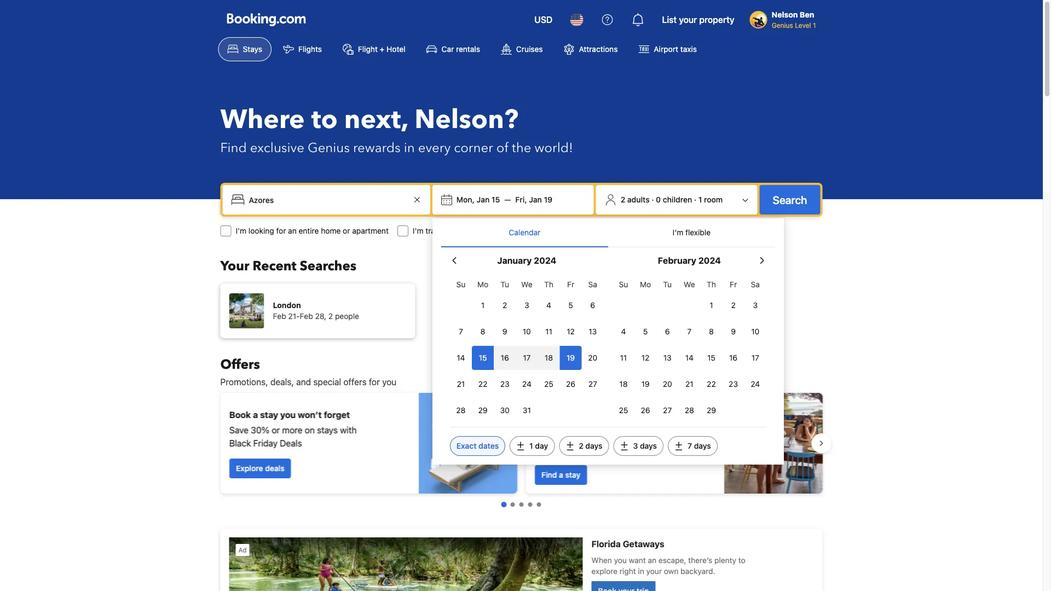 Task type: describe. For each thing, give the bounding box(es) containing it.
deals
[[265, 464, 284, 473]]

3 January 2024 checkbox
[[516, 293, 538, 318]]

1 horizontal spatial 3
[[633, 442, 638, 451]]

17 for 17 option
[[523, 353, 531, 362]]

an
[[288, 226, 297, 235]]

i'm looking for an entire home or apartment
[[236, 226, 389, 235]]

2 inside london feb 21-feb 28, 2 people
[[328, 312, 333, 321]]

explore
[[236, 464, 263, 473]]

level
[[795, 21, 811, 29]]

i'm for i'm looking for an entire home or apartment
[[236, 226, 246, 235]]

deals,
[[270, 377, 294, 387]]

2 jan from the left
[[529, 195, 542, 204]]

stays
[[317, 425, 338, 436]]

searches
[[300, 257, 356, 275]]

genius inside where to next, nelson? find exclusive genius rewards in every corner of the world!
[[308, 139, 350, 157]]

deals
[[280, 438, 302, 449]]

flights
[[298, 45, 322, 54]]

airport
[[654, 45, 678, 54]]

children
[[663, 195, 692, 204]]

4 February 2024 checkbox
[[613, 320, 635, 344]]

17 January 2024 checkbox
[[516, 346, 538, 370]]

long-
[[642, 419, 663, 429]]

26 for 26 february 2024 checkbox
[[641, 406, 650, 415]]

car rentals
[[442, 45, 480, 54]]

to
[[311, 102, 338, 138]]

days for 2 days
[[586, 442, 603, 451]]

a for book
[[253, 410, 258, 420]]

21 for 21 february 2024 option at right bottom
[[686, 380, 694, 389]]

stays
[[243, 45, 262, 54]]

10 for 10 checkbox
[[751, 327, 760, 336]]

28 January 2024 checkbox
[[450, 399, 472, 423]]

5 for the 5 checkbox
[[643, 327, 648, 336]]

i'm for i'm traveling for work
[[413, 226, 424, 235]]

21-
[[288, 312, 300, 321]]

i'm
[[511, 226, 522, 235]]

15 January 2024 checkbox
[[472, 346, 494, 370]]

fri,
[[515, 195, 527, 204]]

su for january
[[456, 280, 466, 289]]

20 January 2024 checkbox
[[582, 346, 604, 370]]

18 cell
[[538, 344, 560, 370]]

where to next, nelson? find exclusive genius rewards in every corner of the world!
[[220, 102, 573, 157]]

world!
[[535, 139, 573, 157]]

book a stay you won't forget save 30% or more on stays with black friday deals
[[229, 410, 356, 449]]

9 for 9 february 2024 option
[[731, 327, 736, 336]]

7 February 2024 checkbox
[[679, 320, 701, 344]]

longest
[[578, 403, 609, 414]]

0 horizontal spatial 19
[[544, 195, 553, 204]]

11 for 11 option
[[620, 353, 627, 362]]

6 January 2024 checkbox
[[582, 293, 604, 318]]

28,
[[315, 312, 326, 321]]

1 · from the left
[[652, 195, 654, 204]]

19 February 2024 checkbox
[[635, 372, 657, 396]]

2 days
[[579, 442, 603, 451]]

advertisement region
[[220, 529, 823, 591]]

1 inside checkbox
[[481, 301, 485, 310]]

10 for 10 checkbox
[[523, 327, 531, 336]]

1 left "day" on the right of the page
[[530, 442, 533, 451]]

6 for 6 february 2024 option
[[665, 327, 670, 336]]

where
[[220, 102, 305, 138]]

recent
[[253, 257, 297, 275]]

19 for "19 january 2024" checkbox
[[567, 353, 575, 362]]

more
[[282, 425, 302, 436]]

special
[[313, 377, 341, 387]]

flexible
[[686, 228, 711, 237]]

i'm flexible
[[673, 228, 711, 237]]

8 February 2024 checkbox
[[701, 320, 722, 344]]

th for january 2024
[[544, 280, 553, 289]]

2 · from the left
[[694, 195, 697, 204]]

16 February 2024 checkbox
[[722, 346, 744, 370]]

12 for 12 january 2024 "option"
[[567, 327, 575, 336]]

vacation
[[612, 403, 648, 414]]

of
[[496, 139, 509, 157]]

fri, jan 19 button
[[511, 190, 557, 210]]

2 adults · 0 children · 1 room
[[621, 195, 723, 204]]

days for 3 days
[[640, 442, 657, 451]]

in
[[404, 139, 415, 157]]

10 February 2024 checkbox
[[744, 320, 766, 344]]

hotel
[[387, 45, 405, 54]]

black
[[229, 438, 251, 449]]

stay for book
[[260, 410, 278, 420]]

11 January 2024 checkbox
[[538, 320, 560, 344]]

7 days
[[688, 442, 711, 451]]

29 for 29 option
[[478, 406, 488, 415]]

book
[[229, 410, 251, 420]]

offers main content
[[212, 356, 831, 591]]

11 for 11 option
[[545, 327, 552, 336]]

23 January 2024 checkbox
[[494, 372, 516, 396]]

3 for february 2024
[[753, 301, 758, 310]]

3 February 2024 checkbox
[[744, 293, 766, 318]]

21 January 2024 checkbox
[[450, 372, 472, 396]]

2 inside button
[[621, 195, 625, 204]]

27 January 2024 checkbox
[[582, 372, 604, 396]]

property
[[699, 15, 735, 25]]

25 January 2024 checkbox
[[538, 372, 560, 396]]

attractions
[[579, 45, 618, 54]]

progress bar inside offers main content
[[501, 502, 541, 508]]

your
[[220, 257, 249, 275]]

15 cell
[[472, 344, 494, 370]]

13 for '13 january 2024' checkbox
[[589, 327, 597, 336]]

14 for 14 february 2024 checkbox
[[685, 353, 694, 362]]

1 inside button
[[699, 195, 702, 204]]

29 February 2024 checkbox
[[701, 399, 722, 423]]

i'm for i'm flexible
[[673, 228, 683, 237]]

flights
[[564, 226, 585, 235]]

2 adults · 0 children · 1 room button
[[600, 189, 753, 210]]

monthly
[[535, 445, 567, 455]]

30
[[500, 406, 510, 415]]

1 jan from the left
[[477, 195, 490, 204]]

17 February 2024 checkbox
[[744, 346, 766, 370]]

offers
[[220, 356, 260, 374]]

i'm traveling for work
[[413, 226, 487, 235]]

exact dates
[[457, 442, 499, 451]]

term
[[535, 432, 553, 442]]

27 for the 27 february 2024 checkbox on the right bottom of page
[[663, 406, 672, 415]]

8 January 2024 checkbox
[[472, 320, 494, 344]]

1 February 2024 checkbox
[[701, 293, 722, 318]]

cruises
[[516, 45, 543, 54]]

31
[[523, 406, 531, 415]]

london
[[273, 301, 301, 310]]

8 for 8 option
[[709, 327, 714, 336]]

next,
[[344, 102, 408, 138]]

21 February 2024 checkbox
[[679, 372, 701, 396]]

4 January 2024 checkbox
[[538, 293, 560, 318]]

search button
[[760, 185, 820, 215]]

a for find
[[559, 471, 563, 480]]

24 February 2024 checkbox
[[744, 372, 766, 396]]

Where are you going? field
[[244, 190, 411, 210]]

nelson ben genius level 1
[[772, 10, 816, 29]]

13 for 13 'option'
[[663, 353, 672, 362]]

22 January 2024 checkbox
[[472, 372, 494, 396]]

room
[[704, 195, 723, 204]]

car
[[442, 45, 454, 54]]

work
[[470, 226, 487, 235]]

yet
[[650, 403, 663, 414]]

26 January 2024 checkbox
[[560, 372, 582, 396]]

calendar
[[509, 228, 541, 237]]

20 for 20 option
[[663, 380, 672, 389]]

2 February 2024 checkbox
[[722, 293, 744, 318]]

february 2024
[[658, 255, 721, 266]]

7 down 28 february 2024 option
[[688, 442, 692, 451]]

su for february
[[619, 280, 628, 289]]

19 cell
[[560, 344, 582, 370]]

19 for 19 option
[[641, 380, 650, 389]]

rates.
[[569, 445, 591, 455]]

for for an
[[276, 226, 286, 235]]

11 February 2024 checkbox
[[613, 346, 635, 370]]

your account menu nelson ben genius level 1 element
[[750, 5, 820, 30]]

we for february
[[684, 280, 695, 289]]

tu for february 2024
[[663, 280, 672, 289]]

list your property
[[662, 15, 735, 25]]

mon, jan 15 — fri, jan 19
[[457, 195, 553, 204]]

your for list
[[679, 15, 697, 25]]

1 day
[[530, 442, 548, 451]]

26 February 2024 checkbox
[[635, 399, 657, 423]]

1 January 2024 checkbox
[[472, 293, 494, 318]]

0
[[656, 195, 661, 204]]

and
[[296, 377, 311, 387]]

calendar button
[[441, 218, 608, 247]]

exclusive
[[250, 139, 304, 157]]

18 February 2024 checkbox
[[613, 372, 635, 396]]

15 February 2024 checkbox
[[701, 346, 722, 370]]

9 for 9 january 2024 'checkbox'
[[503, 327, 507, 336]]

7 January 2024 checkbox
[[450, 320, 472, 344]]

you inside offers promotions, deals, and special offers for you
[[382, 377, 397, 387]]

find inside where to next, nelson? find exclusive genius rewards in every corner of the world!
[[220, 139, 247, 157]]

29 January 2024 checkbox
[[472, 399, 494, 423]]

take your longest vacation yet image
[[724, 393, 823, 494]]

at
[[605, 432, 612, 442]]

4 for 4 "checkbox"
[[546, 301, 551, 310]]

every
[[418, 139, 451, 157]]

adults
[[627, 195, 650, 204]]

january
[[497, 255, 532, 266]]

5 February 2024 checkbox
[[635, 320, 657, 344]]

27 for the 27 option
[[588, 380, 597, 389]]

mo for february
[[640, 280, 651, 289]]

24 January 2024 checkbox
[[516, 372, 538, 396]]



Task type: vqa. For each thing, say whether or not it's contained in the screenshot.
27 checkbox
yes



Task type: locate. For each thing, give the bounding box(es) containing it.
for inside offers promotions, deals, and special offers for you
[[369, 377, 380, 387]]

2 22 from the left
[[707, 380, 716, 389]]

9 inside option
[[731, 327, 736, 336]]

a inside the book a stay you won't forget save 30% or more on stays with black friday deals
[[253, 410, 258, 420]]

22 inside option
[[478, 380, 488, 389]]

10 right 9 february 2024 option
[[751, 327, 760, 336]]

2 14 from the left
[[685, 353, 694, 362]]

stay for find
[[565, 471, 580, 480]]

2 looking from the left
[[524, 226, 550, 235]]

search
[[773, 193, 807, 206]]

5 for 5 january 2024 checkbox at the right
[[569, 301, 573, 310]]

1 horizontal spatial 9
[[731, 327, 736, 336]]

12
[[567, 327, 575, 336], [642, 353, 650, 362]]

15 inside checkbox
[[479, 353, 487, 362]]

entire
[[299, 226, 319, 235]]

2 28 from the left
[[685, 406, 694, 415]]

20 inside 20 january 2024 option
[[588, 353, 598, 362]]

7
[[459, 327, 463, 336], [687, 327, 692, 336], [688, 442, 692, 451]]

6 February 2024 checkbox
[[657, 320, 679, 344]]

0 horizontal spatial 17
[[523, 353, 531, 362]]

12 for "12" option
[[642, 353, 650, 362]]

i'm flexible button
[[608, 218, 775, 247]]

12 inside "option"
[[567, 327, 575, 336]]

19 January 2024 checkbox
[[560, 346, 582, 370]]

18 for 18 january 2024 checkbox
[[545, 353, 553, 362]]

14 February 2024 checkbox
[[679, 346, 701, 370]]

find inside find a stay link
[[541, 471, 557, 480]]

1 horizontal spatial fr
[[730, 280, 737, 289]]

your recent searches
[[220, 257, 356, 275]]

25 February 2024 checkbox
[[613, 399, 635, 423]]

1 14 from the left
[[457, 353, 465, 362]]

we for january
[[521, 280, 533, 289]]

we down february 2024
[[684, 280, 695, 289]]

11 inside option
[[545, 327, 552, 336]]

1 horizontal spatial 21
[[686, 380, 694, 389]]

feb down london on the left bottom of the page
[[273, 312, 286, 321]]

on
[[305, 425, 314, 436]]

grid for february
[[613, 274, 766, 423]]

2 9 from the left
[[731, 327, 736, 336]]

days
[[586, 442, 603, 451], [640, 442, 657, 451], [694, 442, 711, 451]]

1 horizontal spatial your
[[679, 15, 697, 25]]

0 horizontal spatial genius
[[308, 139, 350, 157]]

1 su from the left
[[456, 280, 466, 289]]

0 horizontal spatial 9
[[503, 327, 507, 336]]

16 right 15 february 2024 option
[[729, 353, 738, 362]]

stays link
[[218, 37, 272, 61]]

1 right level
[[813, 21, 816, 29]]

1 21 from the left
[[457, 380, 465, 389]]

17 inside option
[[523, 353, 531, 362]]

stay inside the book a stay you won't forget save 30% or more on stays with black friday deals
[[260, 410, 278, 420]]

1 vertical spatial 27
[[663, 406, 672, 415]]

21 for 21 checkbox
[[457, 380, 465, 389]]

sa for february 2024
[[751, 280, 760, 289]]

24
[[522, 380, 532, 389], [751, 380, 760, 389]]

1 mo from the left
[[477, 280, 488, 289]]

1 horizontal spatial 29
[[707, 406, 716, 415]]

2 January 2024 checkbox
[[494, 293, 516, 318]]

16 January 2024 checkbox
[[494, 346, 516, 370]]

fr up 5 january 2024 checkbox at the right
[[567, 280, 574, 289]]

tu up 2 checkbox
[[501, 280, 509, 289]]

20 inside 20 option
[[663, 380, 672, 389]]

1 horizontal spatial genius
[[772, 21, 793, 29]]

forget
[[324, 410, 350, 420]]

properties
[[566, 419, 607, 429]]

9 left 10 checkbox
[[503, 327, 507, 336]]

6 right the 5 checkbox
[[665, 327, 670, 336]]

13 inside 'option'
[[663, 353, 672, 362]]

nelson?
[[415, 102, 518, 138]]

0 horizontal spatial 16
[[501, 353, 509, 362]]

jan
[[477, 195, 490, 204], [529, 195, 542, 204]]

airport taxis link
[[629, 37, 706, 61]]

24 for 24 february 2024 checkbox
[[751, 380, 760, 389]]

exact
[[457, 442, 477, 451]]

2 right the 28,
[[328, 312, 333, 321]]

21 left 22 option
[[457, 380, 465, 389]]

2 feb from the left
[[300, 312, 313, 321]]

26 for the 26 checkbox
[[566, 380, 576, 389]]

28 inside option
[[685, 406, 694, 415]]

0 horizontal spatial 6
[[590, 301, 595, 310]]

17 right 16 option at the bottom
[[523, 353, 531, 362]]

3
[[525, 301, 529, 310], [753, 301, 758, 310], [633, 442, 638, 451]]

1 vertical spatial 6
[[665, 327, 670, 336]]

2 29 from the left
[[707, 406, 716, 415]]

genius down "nelson"
[[772, 21, 793, 29]]

tu
[[501, 280, 509, 289], [663, 280, 672, 289]]

1 th from the left
[[544, 280, 553, 289]]

1 vertical spatial 4
[[621, 327, 626, 336]]

0 horizontal spatial 22
[[478, 380, 488, 389]]

22 right 21 checkbox
[[478, 380, 488, 389]]

sa for january 2024
[[588, 280, 597, 289]]

27 February 2024 checkbox
[[657, 399, 679, 423]]

1 22 from the left
[[478, 380, 488, 389]]

0 vertical spatial a
[[253, 410, 258, 420]]

29 for 29 february 2024 option
[[707, 406, 716, 415]]

12 inside option
[[642, 353, 650, 362]]

i'm inside button
[[673, 228, 683, 237]]

2024
[[534, 255, 556, 266], [699, 255, 721, 266]]

18 inside option
[[619, 380, 628, 389]]

th for february 2024
[[707, 280, 716, 289]]

2 21 from the left
[[686, 380, 694, 389]]

16 for 16 option at the bottom
[[501, 353, 509, 362]]

promotions,
[[220, 377, 268, 387]]

7 inside checkbox
[[459, 327, 463, 336]]

friday
[[253, 438, 277, 449]]

17 for the 17 february 2024 'option'
[[752, 353, 759, 362]]

7 for the "7 january 2024" checkbox
[[459, 327, 463, 336]]

1 horizontal spatial 14
[[685, 353, 694, 362]]

12 January 2024 checkbox
[[560, 320, 582, 344]]

1 horizontal spatial 26
[[641, 406, 650, 415]]

attractions link
[[554, 37, 627, 61]]

for
[[276, 226, 286, 235], [458, 226, 468, 235], [552, 226, 561, 235], [369, 377, 380, 387]]

0 vertical spatial or
[[343, 226, 350, 235]]

29
[[478, 406, 488, 415], [707, 406, 716, 415]]

8 left 9 february 2024 option
[[709, 327, 714, 336]]

or inside the book a stay you won't forget save 30% or more on stays with black friday deals
[[271, 425, 280, 436]]

stay up 30%
[[260, 410, 278, 420]]

25 right the '24' option
[[544, 380, 553, 389]]

2 horizontal spatial 19
[[641, 380, 650, 389]]

17 cell
[[516, 344, 538, 370]]

1 left 2 checkbox
[[481, 301, 485, 310]]

14 left the 15 january 2024 checkbox
[[457, 353, 465, 362]]

flight + hotel
[[358, 45, 405, 54]]

we
[[521, 280, 533, 289], [684, 280, 695, 289]]

1 horizontal spatial 2024
[[699, 255, 721, 266]]

23 inside checkbox
[[729, 380, 738, 389]]

1 horizontal spatial 8
[[709, 327, 714, 336]]

0 horizontal spatial 14
[[457, 353, 465, 362]]

1 horizontal spatial 22
[[707, 380, 716, 389]]

0 horizontal spatial i'm
[[236, 226, 246, 235]]

grid for january
[[450, 274, 604, 423]]

genius inside nelson ben genius level 1
[[772, 21, 793, 29]]

list your property link
[[656, 7, 741, 33]]

22 for 22 option
[[478, 380, 488, 389]]

4 for "4 february 2024" "option"
[[621, 327, 626, 336]]

0 horizontal spatial 11
[[545, 327, 552, 336]]

stay
[[260, 410, 278, 420], [565, 471, 580, 480]]

you inside the book a stay you won't forget save 30% or more on stays with black friday deals
[[280, 410, 296, 420]]

0 vertical spatial 26
[[566, 380, 576, 389]]

airport taxis
[[654, 45, 697, 54]]

0 horizontal spatial find
[[220, 139, 247, 157]]

2 inside checkbox
[[503, 301, 507, 310]]

24 inside option
[[522, 380, 532, 389]]

23 for 23 checkbox
[[729, 380, 738, 389]]

su up the "7 january 2024" checkbox
[[456, 280, 466, 289]]

2
[[621, 195, 625, 204], [503, 301, 507, 310], [731, 301, 736, 310], [328, 312, 333, 321], [579, 442, 584, 451]]

17 inside 'option'
[[752, 353, 759, 362]]

save
[[229, 425, 248, 436]]

10
[[523, 327, 531, 336], [751, 327, 760, 336]]

0 horizontal spatial 8
[[481, 327, 485, 336]]

19 right 18 january 2024 checkbox
[[567, 353, 575, 362]]

taxis
[[680, 45, 697, 54]]

genius
[[772, 21, 793, 29], [308, 139, 350, 157]]

take your longest vacation yet browse properties offering long- term stays, many at reduced monthly rates.
[[535, 403, 663, 455]]

0 horizontal spatial 26
[[566, 380, 576, 389]]

2 sa from the left
[[751, 280, 760, 289]]

6 right 5 january 2024 checkbox at the right
[[590, 301, 595, 310]]

2 grid from the left
[[613, 274, 766, 423]]

24 for the '24' option
[[522, 380, 532, 389]]

0 horizontal spatial jan
[[477, 195, 490, 204]]

19 inside option
[[641, 380, 650, 389]]

27 right yet
[[663, 406, 672, 415]]

31 January 2024 checkbox
[[516, 399, 538, 423]]

looking for i'm
[[524, 226, 550, 235]]

or
[[343, 226, 350, 235], [271, 425, 280, 436]]

1 horizontal spatial mo
[[640, 280, 651, 289]]

sa up the 6 january 2024 option
[[588, 280, 597, 289]]

4 left 5 january 2024 checkbox at the right
[[546, 301, 551, 310]]

19 right fri, at top
[[544, 195, 553, 204]]

apartment
[[352, 226, 389, 235]]

16 inside cell
[[501, 353, 509, 362]]

20 left 21 february 2024 option at right bottom
[[663, 380, 672, 389]]

2024 down i'm looking for flights
[[534, 255, 556, 266]]

2 th from the left
[[707, 280, 716, 289]]

14 inside 14 february 2024 checkbox
[[685, 353, 694, 362]]

26 up the long-
[[641, 406, 650, 415]]

for left 'work'
[[458, 226, 468, 235]]

1 horizontal spatial 17
[[752, 353, 759, 362]]

22
[[478, 380, 488, 389], [707, 380, 716, 389]]

9 February 2024 checkbox
[[722, 320, 744, 344]]

2 horizontal spatial i'm
[[673, 228, 683, 237]]

your right list
[[679, 15, 697, 25]]

1 vertical spatial 25
[[619, 406, 628, 415]]

1 2024 from the left
[[534, 255, 556, 266]]

11 inside option
[[620, 353, 627, 362]]

1 horizontal spatial 20
[[663, 380, 672, 389]]

tu for january 2024
[[501, 280, 509, 289]]

region containing take your longest vacation yet
[[212, 389, 831, 498]]

0 horizontal spatial 21
[[457, 380, 465, 389]]

9
[[503, 327, 507, 336], [731, 327, 736, 336]]

1 horizontal spatial 15
[[492, 195, 500, 204]]

you up more
[[280, 410, 296, 420]]

8 for 8 checkbox
[[481, 327, 485, 336]]

30%
[[251, 425, 269, 436]]

21 inside 21 checkbox
[[457, 380, 465, 389]]

0 horizontal spatial su
[[456, 280, 466, 289]]

4 inside "checkbox"
[[546, 301, 551, 310]]

2 23 from the left
[[729, 380, 738, 389]]

you
[[382, 377, 397, 387], [280, 410, 296, 420]]

1 inside 'option'
[[710, 301, 713, 310]]

0 horizontal spatial 5
[[569, 301, 573, 310]]

0 vertical spatial 4
[[546, 301, 551, 310]]

find down the monthly
[[541, 471, 557, 480]]

january 2024
[[497, 255, 556, 266]]

explore deals
[[236, 464, 284, 473]]

18 January 2024 checkbox
[[538, 346, 560, 370]]

1 horizontal spatial 27
[[663, 406, 672, 415]]

the
[[512, 139, 531, 157]]

your inside the take your longest vacation yet browse properties offering long- term stays, many at reduced monthly rates.
[[556, 403, 576, 414]]

0 horizontal spatial a
[[253, 410, 258, 420]]

25 inside checkbox
[[544, 380, 553, 389]]

1 inside nelson ben genius level 1
[[813, 21, 816, 29]]

we up 3 option
[[521, 280, 533, 289]]

1 16 from the left
[[501, 353, 509, 362]]

your right take
[[556, 403, 576, 414]]

14 for 14 checkbox
[[457, 353, 465, 362]]

15 inside option
[[707, 353, 716, 362]]

21 inside 21 february 2024 option
[[686, 380, 694, 389]]

5 right 4 "checkbox"
[[569, 301, 573, 310]]

i'm up the your
[[236, 226, 246, 235]]

fr for february 2024
[[730, 280, 737, 289]]

0 vertical spatial 18
[[545, 353, 553, 362]]

15
[[492, 195, 500, 204], [479, 353, 487, 362], [707, 353, 716, 362]]

10 inside checkbox
[[523, 327, 531, 336]]

· left 0
[[652, 195, 654, 204]]

1 vertical spatial 11
[[620, 353, 627, 362]]

22 for 22 option
[[707, 380, 716, 389]]

8 inside checkbox
[[481, 327, 485, 336]]

you right offers
[[382, 377, 397, 387]]

28 February 2024 checkbox
[[679, 399, 701, 423]]

16 for 16 option on the bottom
[[729, 353, 738, 362]]

london feb 21-feb 28, 2 people
[[273, 301, 359, 321]]

1 vertical spatial 18
[[619, 380, 628, 389]]

1 17 from the left
[[523, 353, 531, 362]]

27
[[588, 380, 597, 389], [663, 406, 672, 415]]

0 vertical spatial 6
[[590, 301, 595, 310]]

28 for 28 february 2024 option
[[685, 406, 694, 415]]

0 horizontal spatial stay
[[260, 410, 278, 420]]

22 right 21 february 2024 option at right bottom
[[707, 380, 716, 389]]

0 horizontal spatial 25
[[544, 380, 553, 389]]

15 for 15 february 2024 option
[[707, 353, 716, 362]]

28
[[456, 406, 466, 415], [685, 406, 694, 415]]

14 January 2024 checkbox
[[450, 346, 472, 370]]

2 right stays,
[[579, 442, 584, 451]]

tab list
[[441, 218, 775, 248]]

1 horizontal spatial i'm
[[413, 226, 424, 235]]

find a stay link
[[535, 465, 587, 485]]

·
[[652, 195, 654, 204], [694, 195, 697, 204]]

tu down february
[[663, 280, 672, 289]]

2 horizontal spatial 3
[[753, 301, 758, 310]]

days down 29 february 2024 option
[[694, 442, 711, 451]]

9 right 8 option
[[731, 327, 736, 336]]

28 left 29 february 2024 option
[[685, 406, 694, 415]]

1 23 from the left
[[500, 380, 510, 389]]

feb left the 28,
[[300, 312, 313, 321]]

i'm looking for flights
[[511, 226, 585, 235]]

25 for 25 january 2024 checkbox
[[544, 380, 553, 389]]

for for work
[[458, 226, 468, 235]]

1 left room
[[699, 195, 702, 204]]

15 right 14 checkbox
[[479, 353, 487, 362]]

1 horizontal spatial 16
[[729, 353, 738, 362]]

9 January 2024 checkbox
[[494, 320, 516, 344]]

4 left the 5 checkbox
[[621, 327, 626, 336]]

13 January 2024 checkbox
[[582, 320, 604, 344]]

0 vertical spatial 12
[[567, 327, 575, 336]]

0 horizontal spatial mo
[[477, 280, 488, 289]]

10 January 2024 checkbox
[[516, 320, 538, 344]]

or right the home
[[343, 226, 350, 235]]

0 horizontal spatial 27
[[588, 380, 597, 389]]

mo
[[477, 280, 488, 289], [640, 280, 651, 289]]

6 for the 6 january 2024 option
[[590, 301, 595, 310]]

3 down offering
[[633, 442, 638, 451]]

0 horizontal spatial 23
[[500, 380, 510, 389]]

7 left 8 checkbox
[[459, 327, 463, 336]]

1 horizontal spatial looking
[[524, 226, 550, 235]]

1 vertical spatial 19
[[567, 353, 575, 362]]

0 vertical spatial 13
[[589, 327, 597, 336]]

3 inside option
[[525, 301, 529, 310]]

29 right 28 february 2024 option
[[707, 406, 716, 415]]

0 horizontal spatial ·
[[652, 195, 654, 204]]

3 days from the left
[[694, 442, 711, 451]]

1 left 2 february 2024 "checkbox" at the right of the page
[[710, 301, 713, 310]]

1 horizontal spatial 18
[[619, 380, 628, 389]]

offering
[[609, 419, 640, 429]]

0 horizontal spatial tu
[[501, 280, 509, 289]]

25 up offering
[[619, 406, 628, 415]]

27 inside checkbox
[[663, 406, 672, 415]]

1 we from the left
[[521, 280, 533, 289]]

dates
[[479, 442, 499, 451]]

0 vertical spatial find
[[220, 139, 247, 157]]

2 16 from the left
[[729, 353, 738, 362]]

fr up 2 february 2024 "checkbox" at the right of the page
[[730, 280, 737, 289]]

1 horizontal spatial 28
[[685, 406, 694, 415]]

grid
[[450, 274, 604, 423], [613, 274, 766, 423]]

19 inside checkbox
[[567, 353, 575, 362]]

1 horizontal spatial grid
[[613, 274, 766, 423]]

20 right "19 january 2024" checkbox
[[588, 353, 598, 362]]

2 mo from the left
[[640, 280, 651, 289]]

2 2024 from the left
[[699, 255, 721, 266]]

25
[[544, 380, 553, 389], [619, 406, 628, 415]]

1 vertical spatial genius
[[308, 139, 350, 157]]

0 horizontal spatial days
[[586, 442, 603, 451]]

mo up the 5 checkbox
[[640, 280, 651, 289]]

28 inside "checkbox"
[[456, 406, 466, 415]]

3 for january 2024
[[525, 301, 529, 310]]

10 right 9 january 2024 'checkbox'
[[523, 327, 531, 336]]

1 horizontal spatial 13
[[663, 353, 672, 362]]

2 inside "checkbox"
[[731, 301, 736, 310]]

mo up 1 january 2024 checkbox
[[477, 280, 488, 289]]

20 for 20 january 2024 option
[[588, 353, 598, 362]]

23 February 2024 checkbox
[[722, 372, 744, 396]]

looking for i'm
[[249, 226, 274, 235]]

2 17 from the left
[[752, 353, 759, 362]]

genius down the to
[[308, 139, 350, 157]]

offers promotions, deals, and special offers for you
[[220, 356, 397, 387]]

3 days
[[633, 442, 657, 451]]

jan right the mon,
[[477, 195, 490, 204]]

12 February 2024 checkbox
[[635, 346, 657, 370]]

2 days from the left
[[640, 442, 657, 451]]

29 left 30
[[478, 406, 488, 415]]

1 looking from the left
[[249, 226, 274, 235]]

1 vertical spatial you
[[280, 410, 296, 420]]

1 horizontal spatial jan
[[529, 195, 542, 204]]

3 right 2 checkbox
[[525, 301, 529, 310]]

3 inside checkbox
[[753, 301, 758, 310]]

2 left 'adults'
[[621, 195, 625, 204]]

24 inside checkbox
[[751, 380, 760, 389]]

1 horizontal spatial 23
[[729, 380, 738, 389]]

0 horizontal spatial you
[[280, 410, 296, 420]]

2 tu from the left
[[663, 280, 672, 289]]

11 left 12 january 2024 "option"
[[545, 327, 552, 336]]

booking.com image
[[227, 13, 306, 26]]

i'm
[[236, 226, 246, 235], [413, 226, 424, 235], [673, 228, 683, 237]]

0 vertical spatial 11
[[545, 327, 552, 336]]

browse
[[535, 419, 564, 429]]

10 inside checkbox
[[751, 327, 760, 336]]

explore deals link
[[229, 459, 291, 479]]

i'm left flexible
[[673, 228, 683, 237]]

5 right "4 february 2024" "option"
[[643, 327, 648, 336]]

4 inside "option"
[[621, 327, 626, 336]]

1 24 from the left
[[522, 380, 532, 389]]

1 10 from the left
[[523, 327, 531, 336]]

26
[[566, 380, 576, 389], [641, 406, 650, 415]]

18 for the 18 option
[[619, 380, 628, 389]]

· right children
[[694, 195, 697, 204]]

25 inside option
[[619, 406, 628, 415]]

0 horizontal spatial 28
[[456, 406, 466, 415]]

2 right 1 'option'
[[731, 301, 736, 310]]

28 for 28 "checkbox"
[[456, 406, 466, 415]]

1 horizontal spatial 5
[[643, 327, 648, 336]]

sa up 3 february 2024 checkbox
[[751, 280, 760, 289]]

for left flights
[[552, 226, 561, 235]]

4
[[546, 301, 551, 310], [621, 327, 626, 336]]

1 horizontal spatial 19
[[567, 353, 575, 362]]

2024 down flexible
[[699, 255, 721, 266]]

1 horizontal spatial 12
[[642, 353, 650, 362]]

8 inside option
[[709, 327, 714, 336]]

1 sa from the left
[[588, 280, 597, 289]]

for right offers
[[369, 377, 380, 387]]

usd button
[[528, 7, 559, 33]]

traveling
[[426, 226, 456, 235]]

0 horizontal spatial 15
[[479, 353, 487, 362]]

23 inside checkbox
[[500, 380, 510, 389]]

1 horizontal spatial find
[[541, 471, 557, 480]]

won't
[[298, 410, 322, 420]]

1 horizontal spatial we
[[684, 280, 695, 289]]

21 right 20 option
[[686, 380, 694, 389]]

15 for the 15 january 2024 checkbox
[[479, 353, 487, 362]]

many
[[581, 432, 602, 442]]

2024 for january 2024
[[534, 255, 556, 266]]

7 inside option
[[687, 327, 692, 336]]

0 vertical spatial 5
[[569, 301, 573, 310]]

1 horizontal spatial 10
[[751, 327, 760, 336]]

0 horizontal spatial 20
[[588, 353, 598, 362]]

18 left 19 option
[[619, 380, 628, 389]]

progress bar
[[501, 502, 541, 508]]

1 29 from the left
[[478, 406, 488, 415]]

car rentals link
[[417, 37, 489, 61]]

15 right 14 february 2024 checkbox
[[707, 353, 716, 362]]

tab list containing calendar
[[441, 218, 775, 248]]

usd
[[535, 15, 553, 25]]

1 vertical spatial or
[[271, 425, 280, 436]]

19 left 20 option
[[641, 380, 650, 389]]

2 horizontal spatial 15
[[707, 353, 716, 362]]

th up 1 'option'
[[707, 280, 716, 289]]

your for take
[[556, 403, 576, 414]]

2 su from the left
[[619, 280, 628, 289]]

16 cell
[[494, 344, 516, 370]]

22 inside option
[[707, 380, 716, 389]]

27 inside option
[[588, 380, 597, 389]]

people
[[335, 312, 359, 321]]

region
[[212, 389, 831, 498]]

1 28 from the left
[[456, 406, 466, 415]]

days down the long-
[[640, 442, 657, 451]]

3 right 2 february 2024 "checkbox" at the right of the page
[[753, 301, 758, 310]]

1 vertical spatial your
[[556, 403, 576, 414]]

0 horizontal spatial 2024
[[534, 255, 556, 266]]

1 feb from the left
[[273, 312, 286, 321]]

0 vertical spatial 25
[[544, 380, 553, 389]]

2 8 from the left
[[709, 327, 714, 336]]

13 right "12" option
[[663, 353, 672, 362]]

0 horizontal spatial sa
[[588, 280, 597, 289]]

1 horizontal spatial 6
[[665, 327, 670, 336]]

19
[[544, 195, 553, 204], [567, 353, 575, 362], [641, 380, 650, 389]]

9 inside 'checkbox'
[[503, 327, 507, 336]]

1 horizontal spatial th
[[707, 280, 716, 289]]

your
[[679, 15, 697, 25], [556, 403, 576, 414]]

27 right the 26 checkbox
[[588, 380, 597, 389]]

2 right 1 january 2024 checkbox
[[503, 301, 507, 310]]

a down the monthly
[[559, 471, 563, 480]]

for for flights
[[552, 226, 561, 235]]

search for black friday deals on stays image
[[419, 393, 517, 494]]

2 24 from the left
[[751, 380, 760, 389]]

14 inside 14 checkbox
[[457, 353, 465, 362]]

1 8 from the left
[[481, 327, 485, 336]]

2 horizontal spatial days
[[694, 442, 711, 451]]

1 days from the left
[[586, 442, 603, 451]]

mo for january
[[477, 280, 488, 289]]

0 horizontal spatial we
[[521, 280, 533, 289]]

0 vertical spatial your
[[679, 15, 697, 25]]

23 for 23 january 2024 checkbox
[[500, 380, 510, 389]]

1 tu from the left
[[501, 280, 509, 289]]

1 9 from the left
[[503, 327, 507, 336]]

2024 for february 2024
[[699, 255, 721, 266]]

1 fr from the left
[[567, 280, 574, 289]]

24 right 23 checkbox
[[751, 380, 760, 389]]

18 inside checkbox
[[545, 353, 553, 362]]

2 vertical spatial 19
[[641, 380, 650, 389]]

2 fr from the left
[[730, 280, 737, 289]]

20 February 2024 checkbox
[[657, 372, 679, 396]]

1 horizontal spatial su
[[619, 280, 628, 289]]

25 for 25 february 2024 option
[[619, 406, 628, 415]]

1 horizontal spatial 24
[[751, 380, 760, 389]]

jan right fri, at top
[[529, 195, 542, 204]]

2 we from the left
[[684, 280, 695, 289]]

1 grid from the left
[[450, 274, 604, 423]]

2 10 from the left
[[751, 327, 760, 336]]

0 horizontal spatial 18
[[545, 353, 553, 362]]

looking left "an"
[[249, 226, 274, 235]]

11 left "12" option
[[620, 353, 627, 362]]

looking right the i'm
[[524, 226, 550, 235]]

7 right 6 february 2024 option
[[687, 327, 692, 336]]

22 February 2024 checkbox
[[701, 372, 722, 396]]

0 vertical spatial genius
[[772, 21, 793, 29]]

5 January 2024 checkbox
[[560, 293, 582, 318]]

1 vertical spatial 26
[[641, 406, 650, 415]]

13 right 12 january 2024 "option"
[[589, 327, 597, 336]]

7 for the 7 february 2024 option
[[687, 327, 692, 336]]

13 inside checkbox
[[589, 327, 597, 336]]

stay down rates.
[[565, 471, 580, 480]]

30 January 2024 checkbox
[[494, 399, 516, 423]]

—
[[504, 195, 511, 204]]

13 February 2024 checkbox
[[657, 346, 679, 370]]

corner
[[454, 139, 493, 157]]

15 left —
[[492, 195, 500, 204]]

16 right the 15 january 2024 checkbox
[[501, 353, 509, 362]]

21
[[457, 380, 465, 389], [686, 380, 694, 389]]

days for 7 days
[[694, 442, 711, 451]]

14 left 15 february 2024 option
[[685, 353, 694, 362]]

for left "an"
[[276, 226, 286, 235]]

18 right 17 option
[[545, 353, 553, 362]]

fr for january 2024
[[567, 280, 574, 289]]



